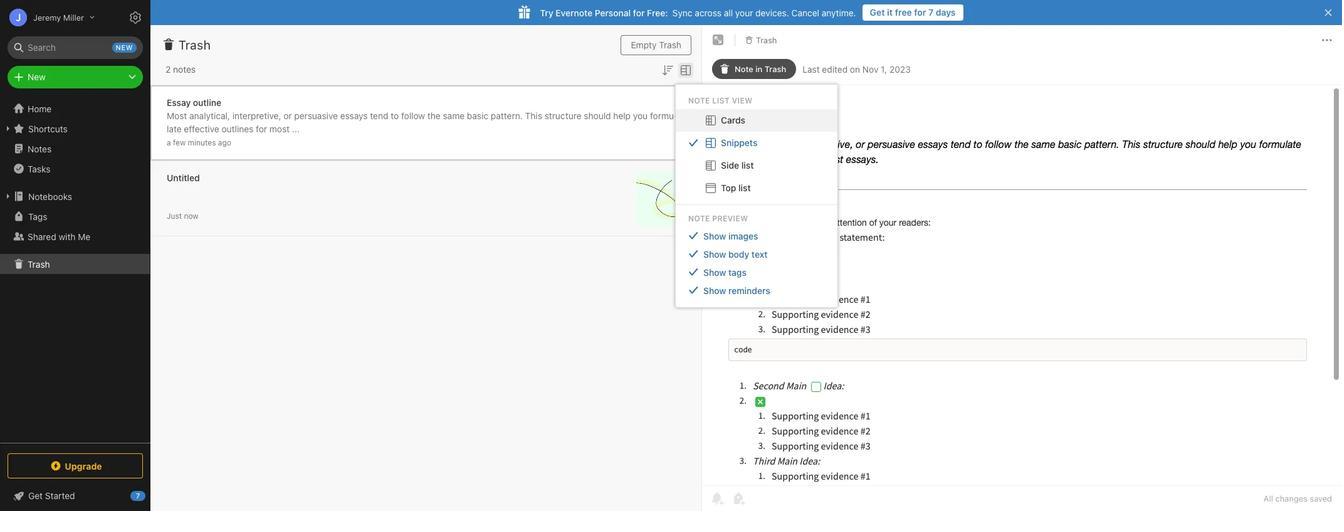 Task type: locate. For each thing, give the bounding box(es) containing it.
get
[[870, 7, 885, 18], [28, 490, 43, 501]]

trash up sort options field
[[659, 40, 682, 50]]

jeremy miller
[[33, 12, 84, 22]]

0 vertical spatial get
[[870, 7, 885, 18]]

personal
[[595, 7, 631, 18]]

side
[[721, 160, 740, 170]]

top list link
[[676, 177, 838, 199]]

show
[[704, 231, 726, 241], [704, 249, 726, 260], [704, 267, 726, 278], [704, 285, 726, 296]]

1 horizontal spatial for
[[633, 7, 645, 18]]

thumbnail image
[[637, 171, 692, 226]]

2
[[166, 64, 171, 75]]

2 note from the top
[[689, 214, 710, 223]]

for right free
[[915, 7, 927, 18]]

show left tags
[[704, 267, 726, 278]]

0 vertical spatial dropdown list menu
[[676, 109, 838, 199]]

7 inside button
[[929, 7, 934, 18]]

1 vertical spatial list
[[739, 182, 751, 193]]

0 vertical spatial 7
[[929, 7, 934, 18]]

note left "preview"
[[689, 214, 710, 223]]

home
[[28, 103, 52, 114]]

0 vertical spatial note
[[689, 96, 710, 105]]

get left "started"
[[28, 490, 43, 501]]

7 left click to collapse image
[[136, 492, 140, 500]]

view
[[732, 96, 753, 105]]

note list view
[[689, 96, 753, 105]]

show images link
[[676, 227, 838, 245]]

tree containing home
[[0, 98, 151, 442]]

list inside "link"
[[739, 182, 751, 193]]

2 dropdown list menu from the top
[[676, 227, 838, 300]]

1 horizontal spatial 7
[[929, 7, 934, 18]]

tree
[[0, 98, 151, 442]]

0 vertical spatial list
[[742, 160, 754, 170]]

you
[[633, 110, 648, 121]]

0 horizontal spatial 7
[[136, 492, 140, 500]]

1 dropdown list menu from the top
[[676, 109, 838, 199]]

dropdown list menu containing show images
[[676, 227, 838, 300]]

untitled
[[167, 172, 200, 183]]

0 horizontal spatial get
[[28, 490, 43, 501]]

get inside button
[[870, 7, 885, 18]]

images
[[729, 231, 759, 241]]

1 vertical spatial 7
[[136, 492, 140, 500]]

get for get started
[[28, 490, 43, 501]]

notes
[[173, 64, 196, 75]]

0 horizontal spatial for
[[256, 123, 267, 134]]

show body text
[[704, 249, 768, 260]]

try evernote personal for free: sync across all your devices. cancel anytime.
[[540, 7, 857, 18]]

note
[[689, 96, 710, 105], [689, 214, 710, 223]]

list right top
[[739, 182, 751, 193]]

expand notebooks image
[[3, 191, 13, 201]]

show down show tags
[[704, 285, 726, 296]]

shortcuts
[[28, 123, 68, 134]]

show reminders link
[[676, 281, 838, 300]]

days
[[936, 7, 956, 18]]

note for note list view
[[689, 96, 710, 105]]

side list
[[721, 160, 754, 170]]

1 vertical spatial note
[[689, 214, 710, 223]]

trash down shared
[[28, 259, 50, 269]]

1 vertical spatial get
[[28, 490, 43, 501]]

new
[[28, 72, 46, 82]]

upgrade
[[65, 461, 102, 471]]

note left the list
[[689, 96, 710, 105]]

show up show tags
[[704, 249, 726, 260]]

structure
[[545, 110, 582, 121]]

for
[[915, 7, 927, 18], [633, 7, 645, 18], [256, 123, 267, 134]]

new button
[[8, 66, 143, 88]]

home link
[[0, 98, 151, 119]]

click to collapse image
[[146, 488, 155, 503]]

all changes saved
[[1264, 494, 1333, 504]]

for left free:
[[633, 7, 645, 18]]

snippets link
[[676, 132, 838, 154]]

4 show from the top
[[704, 285, 726, 296]]

trash link
[[0, 254, 150, 274]]

analytical,
[[189, 110, 230, 121]]

1 note from the top
[[689, 96, 710, 105]]

note
[[735, 64, 754, 74]]

for for 7
[[915, 7, 927, 18]]

show down note preview
[[704, 231, 726, 241]]

persuasive
[[294, 110, 338, 121]]

1 show from the top
[[704, 231, 726, 241]]

show for show tags
[[704, 267, 726, 278]]

across
[[695, 7, 722, 18]]

7 inside help and learning task checklist field
[[136, 492, 140, 500]]

this
[[525, 110, 542, 121]]

Sort options field
[[660, 61, 675, 78]]

get started
[[28, 490, 75, 501]]

show tags link
[[676, 263, 838, 281]]

get it free for 7 days button
[[863, 4, 964, 21]]

more actions image
[[1320, 33, 1335, 48]]

notes
[[28, 143, 52, 154]]

ago
[[218, 138, 231, 147]]

show for show images
[[704, 231, 726, 241]]

it
[[888, 7, 893, 18]]

for down interpretive,
[[256, 123, 267, 134]]

Search text field
[[16, 36, 134, 59]]

all
[[724, 7, 733, 18]]

notebooks
[[28, 191, 72, 202]]

2 show from the top
[[704, 249, 726, 260]]

3 show from the top
[[704, 267, 726, 278]]

list right side at the top of the page
[[742, 160, 754, 170]]

effective
[[184, 123, 219, 134]]

tags button
[[0, 206, 150, 226]]

for inside get it free for 7 days button
[[915, 7, 927, 18]]

upgrade button
[[8, 453, 143, 479]]

notes link
[[0, 139, 150, 159]]

7 left days
[[929, 7, 934, 18]]

for inside most analytical, interpretive, or persuasive essays tend to follow the same basic pattern. this structure should help you formu late effective outlines for most ...
[[256, 123, 267, 134]]

devices.
[[756, 7, 790, 18]]

trash
[[756, 35, 777, 45], [179, 38, 211, 52], [659, 40, 682, 50], [765, 64, 787, 74], [28, 259, 50, 269]]

jeremy
[[33, 12, 61, 22]]

dropdown list menu
[[676, 109, 838, 199], [676, 227, 838, 300]]

show for show reminders
[[704, 285, 726, 296]]

evernote
[[556, 7, 593, 18]]

the
[[428, 110, 441, 121]]

View options field
[[675, 61, 694, 78]]

add a reminder image
[[710, 491, 725, 506]]

a
[[167, 138, 171, 147]]

note window element
[[702, 25, 1343, 511]]

1 horizontal spatial get
[[870, 7, 885, 18]]

get for get it free for 7 days
[[870, 7, 885, 18]]

on
[[850, 64, 861, 74]]

trash down devices.
[[756, 35, 777, 45]]

trash button
[[741, 31, 782, 49]]

notebooks link
[[0, 186, 150, 206]]

2 horizontal spatial for
[[915, 7, 927, 18]]

1 vertical spatial dropdown list menu
[[676, 227, 838, 300]]

get left it
[[870, 7, 885, 18]]

follow
[[401, 110, 425, 121]]

miller
[[63, 12, 84, 22]]

get inside help and learning task checklist field
[[28, 490, 43, 501]]



Task type: describe. For each thing, give the bounding box(es) containing it.
show reminders
[[704, 285, 771, 296]]

interpretive,
[[233, 110, 281, 121]]

tags
[[28, 211, 47, 222]]

new
[[116, 43, 133, 51]]

Account field
[[0, 5, 95, 30]]

to
[[391, 110, 399, 121]]

top
[[721, 182, 737, 193]]

most analytical, interpretive, or persuasive essays tend to follow the same basic pattern. this structure should help you formu late effective outlines for most ...
[[167, 110, 678, 134]]

shared
[[28, 231, 56, 242]]

Note Editor text field
[[702, 85, 1343, 485]]

try
[[540, 7, 554, 18]]

basic
[[467, 110, 489, 121]]

note list element
[[151, 25, 702, 511]]

text
[[752, 249, 768, 260]]

anytime.
[[822, 7, 857, 18]]

More actions field
[[1320, 30, 1335, 50]]

show body text link
[[676, 245, 838, 263]]

nov
[[863, 64, 879, 74]]

new search field
[[16, 36, 137, 59]]

changes
[[1276, 494, 1308, 504]]

late
[[167, 110, 678, 134]]

list for side list
[[742, 160, 754, 170]]

tasks button
[[0, 159, 150, 179]]

get it free for 7 days
[[870, 7, 956, 18]]

cards link
[[676, 109, 838, 132]]

essay
[[167, 97, 191, 108]]

body
[[729, 249, 750, 260]]

list
[[713, 96, 730, 105]]

edited
[[823, 64, 848, 74]]

note in trash
[[735, 64, 787, 74]]

empty
[[631, 40, 657, 50]]

snippets
[[721, 137, 758, 148]]

show images
[[704, 231, 759, 241]]

your
[[736, 7, 754, 18]]

most
[[167, 110, 187, 121]]

sync
[[673, 7, 693, 18]]

free
[[895, 7, 912, 18]]

started
[[45, 490, 75, 501]]

saved
[[1310, 494, 1333, 504]]

cards menu item
[[676, 109, 838, 132]]

just
[[167, 211, 182, 220]]

empty trash
[[631, 40, 682, 50]]

show tags
[[704, 267, 747, 278]]

last edited on nov 1, 2023
[[803, 64, 911, 74]]

trash right in
[[765, 64, 787, 74]]

trash inside button
[[659, 40, 682, 50]]

trash inside button
[[756, 35, 777, 45]]

dropdown list menu containing cards
[[676, 109, 838, 199]]

cards
[[721, 115, 746, 125]]

settings image
[[128, 10, 143, 25]]

a few minutes ago
[[167, 138, 231, 147]]

just now
[[167, 211, 199, 220]]

in
[[756, 64, 763, 74]]

outline
[[193, 97, 221, 108]]

empty trash button
[[621, 35, 692, 55]]

free:
[[647, 7, 668, 18]]

tend
[[370, 110, 389, 121]]

help
[[614, 110, 631, 121]]

me
[[78, 231, 90, 242]]

1,
[[881, 64, 888, 74]]

reminders
[[729, 285, 771, 296]]

minutes
[[188, 138, 216, 147]]

for for free:
[[633, 7, 645, 18]]

or
[[284, 110, 292, 121]]

...
[[292, 123, 300, 134]]

most
[[270, 123, 290, 134]]

top list
[[721, 182, 751, 193]]

few
[[173, 138, 186, 147]]

formu
[[650, 110, 678, 121]]

shared with me link
[[0, 226, 150, 246]]

all
[[1264, 494, 1274, 504]]

2023
[[890, 64, 911, 74]]

outlines
[[222, 123, 254, 134]]

tags
[[729, 267, 747, 278]]

list for top list
[[739, 182, 751, 193]]

side list link
[[676, 154, 838, 177]]

Help and Learning task checklist field
[[0, 486, 151, 506]]

add tag image
[[731, 491, 746, 506]]

pattern.
[[491, 110, 523, 121]]

expand note image
[[711, 33, 726, 48]]

now
[[184, 211, 199, 220]]

last
[[803, 64, 820, 74]]

preview
[[713, 214, 749, 223]]

should
[[584, 110, 611, 121]]

show for show body text
[[704, 249, 726, 260]]

essay outline
[[167, 97, 221, 108]]

note preview
[[689, 214, 749, 223]]

cancel
[[792, 7, 820, 18]]

note for note preview
[[689, 214, 710, 223]]

trash up notes in the left top of the page
[[179, 38, 211, 52]]

essays
[[340, 110, 368, 121]]



Task type: vqa. For each thing, say whether or not it's contained in the screenshot.
second Tag
no



